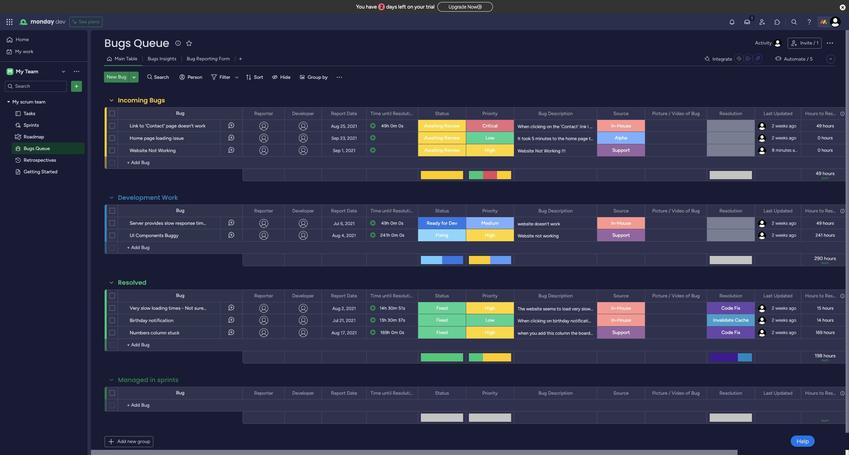 Task type: locate. For each thing, give the bounding box(es) containing it.
4 reporter field from the top
[[253, 390, 275, 398]]

1 horizontal spatial column
[[555, 331, 570, 336]]

public board image
[[15, 110, 21, 117]]

Hours to Resolve field
[[804, 110, 842, 118], [804, 207, 842, 215], [804, 293, 842, 300], [804, 390, 842, 398]]

picture
[[652, 111, 668, 116], [652, 208, 668, 214], [652, 293, 668, 299], [652, 391, 668, 396]]

birthday down seems
[[553, 319, 570, 324]]

1 horizontal spatial times
[[196, 221, 208, 226]]

not for website not working !!!
[[535, 149, 543, 154]]

1 horizontal spatial 5
[[810, 56, 813, 62]]

1 vertical spatial 0 hours
[[818, 148, 833, 153]]

1 horizontal spatial slow
[[164, 221, 174, 226]]

jul left 6,
[[334, 221, 339, 226]]

see plans
[[79, 19, 99, 25]]

1
[[817, 40, 819, 46]]

4 last updated from the top
[[764, 391, 793, 396]]

1 source field from the top
[[612, 110, 631, 118]]

3 awaiting review from the top
[[424, 148, 460, 153]]

bug
[[187, 56, 195, 62], [118, 74, 126, 80], [176, 110, 185, 116], [539, 111, 547, 116], [691, 111, 700, 116], [176, 208, 185, 214], [539, 208, 547, 214], [691, 208, 700, 214], [176, 293, 185, 299], [539, 293, 547, 299], [691, 293, 700, 299], [176, 390, 185, 396], [539, 391, 547, 396], [691, 391, 700, 396]]

seems
[[543, 307, 556, 312]]

last for first last updated field from the top of the page
[[764, 111, 773, 116]]

select product image
[[6, 19, 13, 25]]

2 horizontal spatial work
[[550, 222, 560, 227]]

maria williams image
[[830, 16, 841, 27]]

websites
[[647, 307, 665, 312]]

website right the
[[526, 307, 542, 312]]

sum for 290
[[822, 261, 829, 266]]

option
[[0, 96, 87, 97]]

3 2 weeks ago from the top
[[772, 221, 797, 226]]

my work button
[[4, 46, 74, 57]]

website for website not working !!!
[[518, 149, 534, 154]]

the left the main
[[640, 124, 647, 129]]

5 for /
[[810, 56, 813, 62]]

stuck
[[168, 330, 179, 336], [601, 331, 612, 336]]

website up website not working
[[518, 222, 533, 227]]

website not working !!!
[[518, 149, 566, 154]]

hours for development work
[[805, 208, 818, 214]]

30m left '51s'
[[388, 306, 397, 311]]

page up website not working
[[144, 136, 155, 141]]

run
[[683, 307, 690, 312]]

doesn't
[[178, 123, 194, 129], [535, 222, 549, 227]]

0 horizontal spatial this
[[209, 306, 217, 312]]

bug reporting form button
[[182, 54, 235, 65]]

invite / 1 button
[[788, 38, 822, 49]]

0 horizontal spatial doesn't
[[178, 123, 194, 129]]

website left not
[[518, 234, 534, 239]]

1 vertical spatial clicking
[[531, 319, 546, 324]]

my right workspace image at top left
[[16, 68, 24, 75]]

0 vertical spatial review
[[444, 123, 460, 129]]

0 vertical spatial clicking
[[531, 124, 546, 129]]

0 vertical spatial times
[[196, 221, 208, 226]]

2 horizontal spatial page
[[578, 136, 588, 141]]

workspace options image
[[73, 68, 80, 75]]

not left '!!!'
[[535, 149, 543, 154]]

Source field
[[612, 110, 631, 118], [612, 207, 631, 215], [612, 293, 631, 300], [612, 390, 631, 398]]

bugs left insights
[[148, 56, 158, 62]]

8
[[772, 148, 775, 153]]

last
[[764, 111, 773, 116], [764, 208, 773, 214], [764, 293, 773, 299], [764, 391, 773, 396]]

picture for 2nd picture / video of bug "field" from the top
[[652, 208, 668, 214]]

this inside when you add this column the board gets stuck support
[[547, 331, 554, 336]]

is left a
[[218, 306, 221, 312]]

column down notification
[[151, 330, 167, 336]]

0 vertical spatial 0
[[818, 136, 821, 141]]

page right the home
[[578, 136, 588, 141]]

+ add bug text field down buggy
[[121, 244, 240, 252]]

51s
[[399, 306, 405, 311]]

4 resolution field from the top
[[718, 390, 744, 398]]

resolve for resolved
[[825, 293, 842, 299]]

0 horizontal spatial minutes
[[536, 136, 552, 141]]

minutes right the 8
[[776, 148, 792, 153]]

options image down workspace options icon
[[73, 83, 80, 90]]

sep left the 1,
[[333, 148, 341, 153]]

stuck inside when you add this column the board gets stuck support
[[601, 331, 612, 336]]

2 last updated from the top
[[764, 208, 793, 214]]

invite members image
[[759, 19, 766, 25]]

very
[[130, 306, 140, 312]]

2 in-house from the top
[[611, 221, 631, 226]]

sum inside 290 hours sum
[[822, 261, 829, 266]]

last for fourth last updated field from the top of the page
[[764, 391, 773, 396]]

Picture / Video of Bug field
[[651, 110, 702, 118], [651, 207, 702, 215], [651, 293, 702, 300], [651, 390, 702, 398]]

49 hours
[[817, 124, 834, 129], [817, 221, 834, 226]]

high down medium
[[485, 233, 495, 238]]

aug left 4,
[[332, 233, 340, 238]]

is left no
[[607, 319, 610, 324]]

working left '!!!'
[[544, 149, 561, 154]]

2021 right the 1,
[[346, 148, 355, 153]]

2 high from the top
[[485, 233, 495, 238]]

2 code from the top
[[722, 330, 733, 336]]

last for third last updated field from the bottom of the page
[[764, 208, 773, 214]]

1 vertical spatial when
[[518, 319, 529, 324]]

not for website not working
[[149, 148, 157, 154]]

picture / video of bug for 1st picture / video of bug "field"
[[652, 111, 700, 116]]

2021 right 23, at the left
[[347, 136, 357, 141]]

1 horizontal spatial birthday
[[618, 319, 634, 324]]

1 clicking from the top
[[531, 124, 546, 129]]

support inside when you add this column the board gets stuck support
[[612, 330, 630, 336]]

developer
[[292, 111, 314, 116], [292, 208, 314, 214], [292, 293, 314, 299], [292, 391, 314, 396]]

0 vertical spatial column information image
[[840, 208, 845, 214]]

sep for sep 23, 2021
[[331, 136, 339, 141]]

this right add
[[547, 331, 554, 336]]

main table
[[115, 56, 137, 62]]

1 horizontal spatial 'contact'
[[561, 124, 579, 129]]

0 vertical spatial jul
[[334, 221, 339, 226]]

description for second the bug description field
[[548, 208, 573, 214]]

4 last updated field from the top
[[762, 390, 794, 398]]

all left pages,
[[602, 307, 607, 312]]

0 vertical spatial low
[[486, 135, 495, 141]]

2 report date from the top
[[331, 208, 357, 214]]

2 last from the top
[[764, 208, 773, 214]]

2
[[380, 4, 383, 10], [772, 124, 775, 129], [772, 136, 775, 141], [772, 221, 775, 226], [772, 233, 775, 238], [772, 306, 775, 311], [772, 318, 775, 323], [772, 330, 775, 336]]

'contact' up home page loading issue
[[145, 123, 165, 129]]

times right response
[[196, 221, 208, 226]]

minutes up website not working !!!
[[536, 136, 552, 141]]

2021 right the '17,'
[[347, 331, 357, 336]]

1 vertical spatial home
[[130, 136, 143, 141]]

4 bug description from the top
[[539, 391, 573, 396]]

development work
[[118, 194, 178, 202]]

0 horizontal spatial work
[[23, 49, 33, 54]]

you have 2 days left on your trial
[[356, 4, 435, 10]]

hours to resolve field for development work
[[804, 207, 842, 215]]

hours to resolve for incoming  bugs
[[805, 111, 842, 116]]

0 vertical spatial 49 hours
[[817, 124, 834, 129]]

my right the caret down image
[[12, 99, 19, 105]]

1 horizontal spatial load
[[595, 136, 603, 141]]

3 status field from the top
[[433, 293, 451, 300]]

3 fixed from the top
[[436, 330, 448, 336]]

1 vertical spatial awaiting
[[424, 135, 443, 141]]

bugs inside field
[[149, 96, 165, 105]]

angle down image
[[132, 75, 136, 80]]

load down simply
[[595, 136, 603, 141]]

0 vertical spatial code fix
[[722, 306, 740, 312]]

0 horizontal spatial not
[[149, 148, 157, 154]]

bugs queue down roadmap
[[24, 146, 50, 151]]

/
[[814, 40, 816, 46], [807, 56, 809, 62], [669, 111, 671, 116], [669, 208, 671, 214], [669, 293, 671, 299], [669, 391, 671, 396]]

main
[[648, 124, 657, 129]]

1 picture from the top
[[652, 111, 668, 116]]

clicking up the took in the right of the page
[[531, 124, 546, 129]]

doesn't up issue
[[178, 123, 194, 129]]

jul for jul 6, 2021
[[334, 221, 339, 226]]

0 horizontal spatial birthday
[[553, 319, 570, 324]]

support for buggy
[[612, 233, 630, 238]]

queue up 'bugs insights'
[[134, 35, 169, 51]]

1 horizontal spatial bugs queue
[[104, 35, 169, 51]]

30m for 14h
[[388, 306, 397, 311]]

2 vertical spatial review
[[444, 148, 460, 153]]

1 vertical spatial awaiting review
[[424, 135, 460, 141]]

1 vertical spatial 49
[[816, 171, 822, 177]]

there
[[596, 319, 606, 324]]

upgrade now link
[[437, 2, 493, 12]]

14 hours
[[817, 318, 834, 323]]

2021 right 25,
[[348, 124, 357, 129]]

4 report date from the top
[[331, 391, 357, 396]]

5 down invite / 1
[[810, 56, 813, 62]]

aug left 2, in the bottom left of the page
[[332, 306, 341, 311]]

1 picture / video of bug from the top
[[652, 111, 700, 116]]

0 horizontal spatial 'contact'
[[145, 123, 165, 129]]

ready for dev
[[427, 221, 457, 226]]

1 horizontal spatial home
[[130, 136, 143, 141]]

2021 right 4,
[[346, 233, 356, 238]]

bugs insights button
[[143, 54, 182, 65]]

scrum
[[20, 99, 33, 105]]

1 vertical spatial work
[[195, 123, 205, 129]]

0 horizontal spatial page
[[144, 136, 155, 141]]

2 vertical spatial awaiting
[[424, 148, 443, 153]]

home up my work
[[16, 37, 29, 43]]

dev
[[449, 221, 457, 226]]

bugs queue up table
[[104, 35, 169, 51]]

2 49h from the top
[[381, 221, 389, 226]]

stuck up + add bug text field at left
[[168, 330, 179, 336]]

2 vertical spatial support
[[612, 330, 630, 336]]

high down critical in the top right of the page
[[485, 148, 495, 153]]

0 vertical spatial options image
[[826, 39, 834, 47]]

slow right very
[[141, 306, 151, 312]]

time for third time until resolution field from the top of the page
[[371, 293, 381, 299]]

3 hours to resolve field from the top
[[804, 293, 842, 300]]

2 description from the top
[[548, 208, 573, 214]]

2 vertical spatial awaiting review
[[424, 148, 460, 153]]

2 picture / video of bug field from the top
[[651, 207, 702, 215]]

0 vertical spatial code
[[722, 306, 733, 312]]

0 vertical spatial load
[[595, 136, 603, 141]]

4 until from the top
[[382, 391, 392, 396]]

1 vertical spatial column information image
[[840, 294, 845, 299]]

code down invalidate cache
[[722, 330, 733, 336]]

status for 4th "status" "field"
[[435, 391, 449, 396]]

hours to resolve field for incoming  bugs
[[804, 110, 842, 118]]

4 time from the top
[[371, 391, 381, 396]]

sort button
[[243, 72, 267, 83]]

description
[[548, 111, 573, 116], [548, 208, 573, 214], [548, 293, 573, 299], [548, 391, 573, 396]]

1 vertical spatial bugs queue
[[24, 146, 50, 151]]

person button
[[177, 72, 206, 83]]

incoming  bugs
[[118, 96, 165, 105]]

website doesn't work
[[518, 222, 560, 227]]

bugs down roadmap
[[24, 146, 34, 151]]

Development Work field
[[116, 194, 180, 202]]

pages,
[[608, 307, 621, 312]]

loading for slow
[[152, 306, 167, 312]]

days
[[386, 4, 397, 10]]

2 vertical spatial column information image
[[840, 391, 845, 396]]

3 weeks from the top
[[776, 221, 788, 226]]

0 horizontal spatial slow
[[141, 306, 151, 312]]

3 source field from the top
[[612, 293, 631, 300]]

0 horizontal spatial column
[[151, 330, 167, 336]]

1 time until resolution from the top
[[371, 111, 416, 116]]

sep left 23, at the left
[[331, 136, 339, 141]]

2 vertical spatial my
[[12, 99, 19, 105]]

3 last from the top
[[764, 293, 773, 299]]

5 right the took in the right of the page
[[532, 136, 534, 141]]

2 birthday from the left
[[618, 319, 634, 324]]

options image
[[826, 39, 834, 47], [73, 83, 80, 90]]

report date
[[331, 111, 357, 116], [331, 208, 357, 214], [331, 293, 357, 299], [331, 391, 357, 396]]

4 weeks from the top
[[776, 233, 788, 238]]

home down link
[[130, 136, 143, 141]]

2021 right 21,
[[346, 318, 356, 323]]

0 horizontal spatial 5
[[532, 136, 534, 141]]

doesn't up not
[[535, 222, 549, 227]]

4 2 weeks ago from the top
[[772, 233, 797, 238]]

aug for aug 2, 2021
[[332, 306, 341, 311]]

jul left 21,
[[333, 318, 338, 323]]

2021 right 2, in the bottom left of the page
[[346, 306, 356, 311]]

2 time until resolution field from the top
[[369, 207, 416, 215]]

3 bug description from the top
[[539, 293, 573, 299]]

my up workspace selection element
[[15, 49, 22, 54]]

/ for third picture / video of bug "field" from the top
[[669, 293, 671, 299]]

add to favorites image
[[186, 40, 193, 46]]

0 horizontal spatial bugs queue
[[24, 146, 50, 151]]

my team
[[16, 68, 38, 75]]

0 vertical spatial fix
[[734, 306, 740, 312]]

bugs inside button
[[148, 56, 158, 62]]

in
[[150, 376, 156, 385]]

3 awaiting from the top
[[424, 148, 443, 153]]

picture for third picture / video of bug "field" from the top
[[652, 293, 668, 299]]

page.
[[659, 124, 669, 129]]

0 horizontal spatial queue
[[36, 146, 50, 151]]

seem
[[666, 307, 677, 312]]

1 vertical spatial this
[[547, 331, 554, 336]]

1 vertical spatial minutes
[[776, 148, 792, 153]]

source
[[614, 111, 629, 116], [614, 208, 629, 214], [614, 293, 629, 299], [614, 391, 629, 396]]

when up the took in the right of the page
[[518, 124, 529, 129]]

0 vertical spatial when
[[518, 124, 529, 129]]

1 0 hours from the top
[[818, 136, 833, 141]]

23,
[[340, 136, 346, 141]]

Last Updated field
[[762, 110, 794, 118], [762, 207, 794, 215], [762, 293, 794, 300], [762, 390, 794, 398]]

bug description for second the bug description field from the bottom of the page
[[539, 293, 573, 299]]

my for my scrum team
[[12, 99, 19, 105]]

2021 for sep 23, 2021
[[347, 136, 357, 141]]

aug 17, 2021
[[332, 331, 357, 336]]

loading for page
[[156, 136, 172, 141]]

slow up buggy
[[164, 221, 174, 226]]

3 picture / video of bug from the top
[[652, 293, 700, 299]]

aug left 25,
[[331, 124, 339, 129]]

time until resolution
[[371, 111, 416, 116], [371, 208, 416, 214], [371, 293, 416, 299], [371, 391, 416, 396]]

description for fourth the bug description field
[[548, 391, 573, 396]]

this right if
[[209, 306, 217, 312]]

column information image for development work
[[840, 208, 845, 214]]

this
[[209, 306, 217, 312], [547, 331, 554, 336]]

+ add bug text field down 'sprints'
[[121, 402, 240, 410]]

2 hours to resolve field from the top
[[804, 207, 842, 215]]

of for 2nd picture / video of bug "field" from the top
[[686, 208, 690, 214]]

49 hours for medium
[[817, 221, 834, 226]]

integrate
[[713, 56, 732, 62]]

Reporter field
[[253, 110, 275, 118], [253, 207, 275, 215], [253, 293, 275, 300], [253, 390, 275, 398]]

Report Date field
[[329, 110, 359, 118], [329, 207, 359, 215], [329, 293, 359, 300], [329, 390, 359, 398]]

list box
[[0, 95, 87, 270]]

column
[[151, 330, 167, 336], [555, 331, 570, 336]]

website down the took in the right of the page
[[518, 149, 534, 154]]

jul
[[334, 221, 339, 226], [333, 318, 338, 323]]

3 hours to resolve from the top
[[805, 293, 842, 299]]

picture / video of bug for fourth picture / video of bug "field"
[[652, 391, 700, 396]]

2 vertical spatial + add bug text field
[[121, 402, 240, 410]]

home
[[566, 136, 577, 141]]

3 time until resolution field from the top
[[369, 293, 416, 300]]

hours inside 290 hours sum
[[824, 256, 836, 262]]

options image right 1
[[826, 39, 834, 47]]

+ add bug text field down issue
[[121, 159, 240, 167]]

home inside button
[[16, 37, 29, 43]]

last updated for first last updated field from the top of the page
[[764, 111, 793, 116]]

Bug Description field
[[537, 110, 575, 118], [537, 207, 575, 215], [537, 293, 575, 300], [537, 390, 575, 398]]

2 until from the top
[[382, 208, 392, 214]]

home button
[[4, 34, 74, 45]]

Priority field
[[481, 110, 500, 118], [481, 207, 500, 215], [481, 293, 500, 300], [481, 390, 500, 398]]

6,
[[340, 221, 344, 226]]

0 vertical spatial 5
[[810, 56, 813, 62]]

1 in-house from the top
[[611, 123, 631, 129]]

0 horizontal spatial is
[[218, 306, 221, 312]]

3 status from the top
[[435, 293, 449, 299]]

1 horizontal spatial stuck
[[601, 331, 612, 336]]

working
[[158, 148, 176, 154], [544, 149, 561, 154]]

1 vertical spatial 49 hours
[[817, 221, 834, 226]]

code up invalidate cache
[[722, 306, 733, 312]]

resolve for development work
[[825, 208, 842, 214]]

high left when
[[485, 330, 495, 336]]

working
[[543, 234, 559, 239]]

1 horizontal spatial queue
[[134, 35, 169, 51]]

bugs insights
[[148, 56, 176, 62]]

add new group button
[[105, 437, 153, 448]]

/ for 2nd picture / video of bug "field" from the top
[[669, 208, 671, 214]]

load left very
[[562, 307, 571, 312]]

hours for resolved
[[805, 293, 818, 299]]

1 vertical spatial code
[[722, 330, 733, 336]]

public board image
[[15, 169, 21, 175]]

column information image
[[840, 208, 845, 214], [840, 294, 845, 299], [840, 391, 845, 396]]

bugs down search field
[[149, 96, 165, 105]]

sum inside 198 hours sum
[[822, 358, 829, 363]]

Incoming  Bugs field
[[116, 96, 167, 105]]

working for website not working !!!
[[544, 149, 561, 154]]

my inside workspace selection element
[[16, 68, 24, 75]]

column right add
[[555, 331, 570, 336]]

4 status from the top
[[435, 391, 449, 396]]

invalidate
[[713, 318, 734, 324]]

2 bug description field from the top
[[537, 207, 575, 215]]

house
[[617, 123, 631, 129], [617, 221, 631, 226], [617, 306, 631, 312], [617, 318, 631, 324]]

3 updated from the top
[[774, 293, 793, 299]]

clicking for birthday
[[531, 319, 546, 324]]

3 picture from the top
[[652, 293, 668, 299]]

-
[[182, 306, 184, 312]]

aug left the '17,'
[[332, 331, 340, 336]]

hours to resolve for development work
[[805, 208, 842, 214]]

work inside button
[[23, 49, 33, 54]]

4 time until resolution field from the top
[[369, 390, 416, 398]]

4 in- from the top
[[611, 318, 617, 324]]

2 horizontal spatial not
[[535, 149, 543, 154]]

2 in- from the top
[[611, 221, 617, 226]]

times left -
[[169, 306, 181, 312]]

buggy
[[165, 233, 179, 239]]

birthday notification
[[130, 318, 174, 324]]

2 when from the top
[[518, 319, 529, 324]]

my inside button
[[15, 49, 22, 54]]

video
[[672, 111, 685, 116], [672, 208, 685, 214], [672, 293, 685, 299], [672, 391, 685, 396]]

not right -
[[185, 306, 193, 312]]

0 vertical spatial 49h
[[381, 124, 389, 129]]

0 horizontal spatial load
[[562, 307, 571, 312]]

fix up cache
[[734, 306, 740, 312]]

0 vertical spatial 49h 0m 0s
[[381, 124, 404, 129]]

0 vertical spatial home
[[16, 37, 29, 43]]

0 horizontal spatial options image
[[73, 83, 80, 90]]

dapulse close image
[[840, 4, 846, 11]]

2 source from the top
[[614, 208, 629, 214]]

/ for fourth picture / video of bug "field"
[[669, 391, 671, 396]]

3 priority field from the top
[[481, 293, 500, 300]]

insights
[[160, 56, 176, 62]]

apps image
[[774, 19, 781, 25]]

development
[[118, 194, 160, 202]]

website for website not working
[[518, 234, 534, 239]]

clicking up add
[[531, 319, 546, 324]]

30m right 13h
[[388, 318, 397, 323]]

1 fix from the top
[[734, 306, 740, 312]]

2021 for sep 1, 2021
[[346, 148, 355, 153]]

bugs queue inside list box
[[24, 146, 50, 151]]

1 vertical spatial options image
[[73, 83, 80, 90]]

components
[[136, 233, 164, 239]]

1 vertical spatial 49h 0m 0s
[[381, 221, 404, 226]]

4 hours to resolve field from the top
[[804, 390, 842, 398]]

1 vertical spatial fix
[[734, 330, 740, 336]]

resolve for incoming  bugs
[[825, 111, 842, 116]]

1 in- from the top
[[611, 123, 617, 129]]

weeks
[[776, 124, 788, 129], [776, 136, 788, 141], [776, 221, 788, 226], [776, 233, 788, 238], [776, 306, 788, 311], [776, 318, 788, 323], [776, 330, 788, 336]]

the up it took 5 minutes to the home page to load
[[553, 124, 560, 129]]

dapulse integrations image
[[705, 56, 710, 62]]

is
[[218, 306, 221, 312], [607, 319, 610, 324]]

4 developer field from the top
[[291, 390, 316, 398]]

hours
[[823, 124, 834, 129], [822, 136, 833, 141], [822, 148, 833, 153], [823, 171, 835, 177], [823, 221, 834, 226], [824, 233, 835, 238], [824, 256, 836, 262], [823, 306, 834, 311], [823, 318, 834, 323], [824, 330, 835, 336], [824, 353, 836, 359]]

of for 1st picture / video of bug "field"
[[686, 111, 690, 116]]

1 vertical spatial slow
[[141, 306, 151, 312]]

stuck right gets
[[601, 331, 612, 336]]

0 vertical spatial 0 hours
[[818, 136, 833, 141]]

30m
[[388, 306, 397, 311], [388, 318, 397, 323]]

queue up retrospectives in the left top of the page
[[36, 146, 50, 151]]

all right and
[[630, 307, 634, 312]]

critical
[[483, 123, 498, 129]]

working down home page loading issue
[[158, 148, 176, 154]]

1 vertical spatial 49h
[[381, 221, 389, 226]]

help image
[[806, 19, 813, 25]]

v2 search image
[[147, 73, 152, 81]]

2 source field from the top
[[612, 207, 631, 215]]

0 vertical spatial awaiting review
[[424, 123, 460, 129]]

not down home page loading issue
[[149, 148, 157, 154]]

2 time from the top
[[371, 208, 381, 214]]

hours for incoming  bugs
[[805, 111, 818, 116]]

290 hours sum
[[815, 256, 836, 266]]

1 horizontal spatial all
[[630, 307, 634, 312]]

times
[[196, 221, 208, 226], [169, 306, 181, 312]]

code fix down invalidate cache
[[722, 330, 740, 336]]

fixed
[[436, 306, 448, 312], [436, 318, 448, 324], [436, 330, 448, 336]]

0 vertical spatial queue
[[134, 35, 169, 51]]

2 review from the top
[[444, 135, 460, 141]]

/ inside button
[[814, 40, 816, 46]]

0 vertical spatial 30m
[[388, 306, 397, 311]]

1 vertical spatial support
[[612, 233, 630, 238]]

description for second the bug description field from the bottom of the page
[[548, 293, 573, 299]]

5 weeks from the top
[[776, 306, 788, 311]]

Resolution field
[[718, 110, 744, 118], [718, 207, 744, 215], [718, 293, 744, 300], [718, 390, 744, 398]]

Resolved field
[[116, 279, 148, 288]]

picture / video of bug for third picture / video of bug "field" from the top
[[652, 293, 700, 299]]

13h 30m 37s
[[380, 318, 405, 323]]

automate / 5
[[784, 56, 813, 62]]

loading down link to 'contact' page doesn't work
[[156, 136, 172, 141]]

+ Add Bug text field
[[121, 159, 240, 167], [121, 244, 240, 252], [121, 402, 240, 410]]

re-
[[611, 124, 617, 129]]

time for first time until resolution field from the bottom of the page
[[371, 391, 381, 396]]

time for second time until resolution field
[[371, 208, 381, 214]]

1 vertical spatial doesn't
[[535, 222, 549, 227]]

49 hours for critical
[[817, 124, 834, 129]]

2021 for jul 6, 2021
[[345, 221, 355, 226]]

1 code fix from the top
[[722, 306, 740, 312]]

2 resolution field from the top
[[718, 207, 744, 215]]

Developer field
[[291, 110, 316, 118], [291, 207, 316, 215], [291, 293, 316, 300], [291, 390, 316, 398]]

1 horizontal spatial minutes
[[776, 148, 792, 153]]

1 report date from the top
[[331, 111, 357, 116]]

0 vertical spatial fixed
[[436, 306, 448, 312]]

my inside list box
[[12, 99, 19, 105]]

Status field
[[433, 110, 451, 118], [433, 207, 451, 215], [433, 293, 451, 300], [433, 390, 451, 398]]

'contact' up the home
[[561, 124, 579, 129]]

7 2 weeks ago from the top
[[772, 330, 797, 336]]

1 vertical spatial jul
[[333, 318, 338, 323]]

0 vertical spatial slow
[[164, 221, 174, 226]]

when you add this column the board gets stuck support
[[518, 330, 630, 336]]

1 last updated from the top
[[764, 111, 793, 116]]

page up issue
[[166, 123, 177, 129]]

1 image
[[749, 14, 755, 22]]

code fix up invalidate cache
[[722, 306, 740, 312]]

0 horizontal spatial working
[[158, 148, 176, 154]]

1 horizontal spatial working
[[544, 149, 561, 154]]

2 0 hours from the top
[[818, 148, 833, 153]]

6 weeks from the top
[[776, 318, 788, 323]]

1 49 hours from the top
[[817, 124, 834, 129]]

in-house
[[611, 123, 631, 129], [611, 221, 631, 226], [611, 306, 631, 312], [611, 318, 631, 324]]

website down home page loading issue
[[130, 148, 147, 154]]

on right slowly,
[[596, 307, 601, 312]]

2 vertical spatial 49
[[817, 221, 822, 226]]

Time until Resolution field
[[369, 110, 416, 118], [369, 207, 416, 215], [369, 293, 416, 300], [369, 390, 416, 398]]

1 vertical spatial 5
[[532, 136, 534, 141]]

2 support from the top
[[612, 233, 630, 238]]

show board description image
[[174, 40, 182, 47]]

menu image
[[336, 74, 343, 81]]

inbox image
[[744, 19, 751, 25]]

hours
[[805, 111, 818, 116], [805, 208, 818, 214], [805, 293, 818, 299], [805, 391, 818, 396]]

1 vertical spatial sep
[[333, 148, 341, 153]]

1 of from the top
[[686, 111, 690, 116]]

birthday right no
[[618, 319, 634, 324]]

2 weeks ago
[[772, 124, 797, 129], [772, 136, 797, 141], [772, 221, 797, 226], [772, 233, 797, 238], [772, 306, 797, 311], [772, 318, 797, 323], [772, 330, 797, 336]]

1 reporter from the top
[[254, 111, 273, 116]]

by
[[322, 74, 328, 80]]

the left board
[[571, 331, 578, 336]]

1 vertical spatial fixed
[[436, 318, 448, 324]]

1 vertical spatial 0
[[818, 148, 821, 153]]

1 hours to resolve from the top
[[805, 111, 842, 116]]

reporter
[[254, 111, 273, 116], [254, 208, 273, 214], [254, 293, 273, 299], [254, 391, 273, 396]]

clicking for the
[[531, 124, 546, 129]]

0 vertical spatial sep
[[331, 136, 339, 141]]

1 horizontal spatial work
[[195, 123, 205, 129]]

1 priority from the top
[[482, 111, 498, 116]]

jul for jul 21, 2021
[[333, 318, 338, 323]]

37s
[[398, 318, 405, 323]]

loading up notification
[[152, 306, 167, 312]]

aug for aug 17, 2021
[[332, 331, 340, 336]]

1 developer from the top
[[292, 111, 314, 116]]

2021 for jul 21, 2021
[[346, 318, 356, 323]]

aug for aug 4, 2021
[[332, 233, 340, 238]]

add view image
[[239, 56, 242, 62]]

sprints
[[157, 376, 179, 385]]

caret down image
[[7, 100, 10, 104]]

dapulse rightstroke image
[[477, 4, 482, 10]]

sum inside 49 hours sum
[[822, 176, 829, 180]]

2021 right 6,
[[345, 221, 355, 226]]

high left the
[[485, 306, 495, 312]]

1 vertical spatial 30m
[[388, 318, 397, 323]]

when down the
[[518, 319, 529, 324]]

Bugs Queue field
[[103, 35, 171, 51]]

new
[[127, 439, 136, 445]]

0 horizontal spatial times
[[169, 306, 181, 312]]

fix down cache
[[734, 330, 740, 336]]



Task type: describe. For each thing, give the bounding box(es) containing it.
1 vertical spatial times
[[169, 306, 181, 312]]

3 in-house from the top
[[611, 306, 631, 312]]

1 birthday from the left
[[553, 319, 570, 324]]

properly.
[[691, 307, 709, 312]]

support for working
[[612, 148, 630, 153]]

picture / video of bug for 2nd picture / video of bug "field" from the top
[[652, 208, 700, 214]]

filter button
[[209, 72, 241, 83]]

1 high from the top
[[485, 148, 495, 153]]

4 resolve from the top
[[825, 391, 842, 396]]

4 in-house from the top
[[611, 318, 631, 324]]

website not working
[[518, 234, 559, 239]]

169 hours
[[816, 330, 835, 336]]

status for second "status" "field" from the bottom
[[435, 293, 449, 299]]

1 updated from the top
[[774, 111, 793, 116]]

medium
[[481, 221, 499, 226]]

ui
[[130, 233, 134, 239]]

1 reporter field from the top
[[253, 110, 275, 118]]

group by
[[308, 74, 328, 80]]

form
[[219, 56, 230, 62]]

have
[[366, 4, 377, 10]]

1 resolution field from the top
[[718, 110, 744, 118]]

4 updated from the top
[[774, 391, 793, 396]]

when for when clicking on the 'contact' link i am simply re-directed to the main page.
[[518, 124, 529, 129]]

hours to resolve for resolved
[[805, 293, 842, 299]]

49 inside 49 hours sum
[[816, 171, 822, 177]]

3 priority from the top
[[482, 293, 498, 299]]

169h
[[380, 330, 390, 336]]

Managed in sprints field
[[116, 376, 180, 385]]

activity
[[755, 40, 772, 46]]

Search field
[[152, 72, 173, 82]]

3 report from the top
[[331, 293, 346, 299]]

group
[[138, 439, 150, 445]]

status for first "status" "field" from the top
[[435, 111, 449, 116]]

2 house from the top
[[617, 221, 631, 226]]

work
[[162, 194, 178, 202]]

3 high from the top
[[485, 306, 495, 312]]

2 fix from the top
[[734, 330, 740, 336]]

+ Add Bug text field
[[121, 341, 240, 350]]

4 date from the top
[[347, 391, 357, 396]]

4 priority field from the top
[[481, 390, 500, 398]]

2 + add bug text field from the top
[[121, 244, 240, 252]]

2 updated from the top
[[774, 208, 793, 214]]

m
[[8, 68, 12, 74]]

new bug
[[107, 74, 126, 80]]

home for home page loading issue
[[130, 136, 143, 141]]

cache
[[735, 318, 749, 324]]

it took 5 minutes to the home page to load
[[518, 136, 603, 141]]

Search in workspace field
[[14, 82, 57, 90]]

0 horizontal spatial stuck
[[168, 330, 179, 336]]

upgrade now
[[449, 4, 477, 10]]

aug 4, 2021
[[332, 233, 356, 238]]

very slow loading times - not sure if this is a bug
[[130, 306, 234, 312]]

not
[[535, 234, 542, 239]]

49 for critical
[[817, 124, 822, 129]]

1 horizontal spatial doesn't
[[535, 222, 549, 227]]

4 source field from the top
[[612, 390, 631, 398]]

when for when clicking on birthday notification, there is no birthday post
[[518, 319, 529, 324]]

2021 for aug 25, 2021
[[348, 124, 357, 129]]

on up it took 5 minutes to the home page to load
[[547, 124, 552, 129]]

and
[[622, 307, 629, 312]]

server provides slow response times
[[130, 221, 208, 226]]

169
[[816, 330, 823, 336]]

1 horizontal spatial page
[[166, 123, 177, 129]]

group
[[308, 74, 321, 80]]

7 weeks from the top
[[776, 330, 788, 336]]

1 horizontal spatial options image
[[826, 39, 834, 47]]

upgrade
[[449, 4, 466, 10]]

1 developer field from the top
[[291, 110, 316, 118]]

hide button
[[269, 72, 295, 83]]

5 for took
[[532, 136, 534, 141]]

1 49h 0m 0s from the top
[[381, 124, 404, 129]]

took
[[522, 136, 531, 141]]

4 hours to resolve from the top
[[805, 391, 842, 396]]

21,
[[340, 318, 345, 323]]

on right left
[[407, 4, 413, 10]]

of for fourth picture / video of bug "field"
[[686, 391, 690, 396]]

3 report date from the top
[[331, 293, 357, 299]]

time for 1st time until resolution field from the top
[[371, 111, 381, 116]]

bugs inside list box
[[24, 146, 34, 151]]

of for third picture / video of bug "field" from the top
[[686, 293, 690, 299]]

1 awaiting from the top
[[424, 123, 443, 129]]

aug for aug 25, 2021
[[331, 124, 339, 129]]

i
[[588, 124, 589, 129]]

the inside when you add this column the board gets stuck support
[[571, 331, 578, 336]]

1 49h from the top
[[381, 124, 389, 129]]

website for website not working
[[130, 148, 147, 154]]

2 weeks from the top
[[776, 136, 788, 141]]

directed
[[617, 124, 634, 129]]

hours inside 49 hours sum
[[823, 171, 835, 177]]

49 hours sum
[[816, 171, 835, 180]]

4 report date field from the top
[[329, 390, 359, 398]]

last updated for second last updated field from the bottom
[[764, 293, 793, 299]]

main
[[115, 56, 125, 62]]

sum for 49
[[822, 176, 829, 180]]

4 bug description field from the top
[[537, 390, 575, 398]]

3 last updated field from the top
[[762, 293, 794, 300]]

1 time until resolution field from the top
[[369, 110, 416, 118]]

2 status field from the top
[[433, 207, 451, 215]]

the left the home
[[558, 136, 565, 141]]

169h 0m 0s
[[380, 330, 404, 336]]

2 priority field from the top
[[481, 207, 500, 215]]

15 hours
[[817, 306, 834, 311]]

2 low from the top
[[486, 318, 495, 324]]

2 0 from the top
[[818, 148, 821, 153]]

column inside when you add this column the board gets stuck support
[[555, 331, 570, 336]]

198
[[815, 353, 823, 359]]

2 reporter from the top
[[254, 208, 273, 214]]

hours inside 198 hours sum
[[824, 353, 836, 359]]

provides
[[145, 221, 163, 226]]

no
[[612, 319, 617, 324]]

bug description for fourth the bug description field
[[539, 391, 573, 396]]

last for second last updated field from the bottom
[[764, 293, 773, 299]]

issue
[[173, 136, 184, 141]]

working for website not working
[[158, 148, 176, 154]]

link
[[580, 124, 587, 129]]

241
[[816, 233, 823, 238]]

2 last updated field from the top
[[762, 207, 794, 215]]

17,
[[341, 331, 346, 336]]

birthday
[[130, 318, 148, 324]]

4 time until resolution from the top
[[371, 391, 416, 396]]

1 low from the top
[[486, 135, 495, 141]]

my scrum team
[[12, 99, 46, 105]]

sep 1, 2021
[[333, 148, 355, 153]]

description for 1st the bug description field from the top of the page
[[548, 111, 573, 116]]

0 vertical spatial is
[[218, 306, 221, 312]]

reporting
[[196, 56, 218, 62]]

2021 for aug 17, 2021
[[347, 331, 357, 336]]

0 vertical spatial doesn't
[[178, 123, 194, 129]]

incoming
[[118, 96, 148, 105]]

my for my team
[[16, 68, 24, 75]]

4 source from the top
[[614, 391, 629, 396]]

14h 30m 51s
[[380, 306, 405, 311]]

2 code fix from the top
[[722, 330, 740, 336]]

1 weeks from the top
[[776, 124, 788, 129]]

1 vertical spatial website
[[526, 307, 542, 312]]

2021 for aug 2, 2021
[[346, 306, 356, 311]]

link
[[130, 123, 138, 129]]

1 vertical spatial is
[[607, 319, 610, 324]]

3 review from the top
[[444, 148, 460, 153]]

collapse board header image
[[828, 56, 834, 62]]

1 vertical spatial load
[[562, 307, 571, 312]]

1,
[[342, 148, 345, 153]]

when
[[518, 331, 529, 336]]

sort
[[254, 74, 263, 80]]

2021 for aug 4, 2021
[[346, 233, 356, 238]]

last updated for third last updated field from the bottom of the page
[[764, 208, 793, 214]]

2 2 weeks ago from the top
[[772, 136, 797, 141]]

link to 'contact' page doesn't work
[[130, 123, 205, 129]]

1 all from the left
[[602, 307, 607, 312]]

0 vertical spatial website
[[518, 222, 533, 227]]

ready
[[427, 221, 440, 226]]

new
[[107, 74, 117, 80]]

retrospectives
[[24, 157, 56, 163]]

server
[[130, 221, 144, 226]]

hide
[[280, 74, 291, 80]]

3 + add bug text field from the top
[[121, 402, 240, 410]]

/ for 1st picture / video of bug "field"
[[669, 111, 671, 116]]

activity button
[[753, 38, 785, 49]]

managed in sprints
[[118, 376, 179, 385]]

hours to resolve field for resolved
[[804, 293, 842, 300]]

4 high from the top
[[485, 330, 495, 336]]

1 2 weeks ago from the top
[[772, 124, 797, 129]]

picture for fourth picture / video of bug "field"
[[652, 391, 668, 396]]

ui components buggy
[[130, 233, 179, 239]]

2 developer from the top
[[292, 208, 314, 214]]

sum for 198
[[822, 358, 829, 363]]

2 date from the top
[[347, 208, 357, 214]]

picture for 1st picture / video of bug "field"
[[652, 111, 668, 116]]

dev
[[55, 18, 65, 26]]

bug
[[226, 306, 234, 312]]

jul 21, 2021
[[333, 318, 356, 323]]

3 until from the top
[[382, 293, 392, 299]]

bug inside button
[[187, 56, 195, 62]]

person
[[188, 74, 202, 80]]

1 horizontal spatial not
[[185, 306, 193, 312]]

jul 6, 2021
[[334, 221, 355, 226]]

notification
[[149, 318, 174, 324]]

bug inside button
[[118, 74, 126, 80]]

1 awaiting review from the top
[[424, 123, 460, 129]]

1 code from the top
[[722, 306, 733, 312]]

search everything image
[[791, 19, 798, 25]]

status for 2nd "status" "field" from the top of the page
[[435, 208, 449, 214]]

queue inside list box
[[36, 146, 50, 151]]

2 report from the top
[[331, 208, 346, 214]]

241 hours
[[816, 233, 835, 238]]

aug 25, 2021
[[331, 124, 357, 129]]

workspace image
[[7, 68, 13, 75]]

home for home
[[16, 37, 29, 43]]

5 2 weeks ago from the top
[[772, 306, 797, 311]]

3 source from the top
[[614, 293, 629, 299]]

you
[[356, 4, 365, 10]]

3 house from the top
[[617, 306, 631, 312]]

last updated for fourth last updated field from the top of the page
[[764, 391, 793, 396]]

table
[[126, 56, 137, 62]]

sure
[[194, 306, 204, 312]]

sep for sep 1, 2021
[[333, 148, 341, 153]]

0 vertical spatial minutes
[[536, 136, 552, 141]]

on down seems
[[547, 319, 552, 324]]

roadmap
[[24, 134, 44, 140]]

15
[[817, 306, 821, 311]]

3 reporter field from the top
[[253, 293, 275, 300]]

my for my work
[[15, 49, 22, 54]]

3 report date field from the top
[[329, 293, 359, 300]]

1 until from the top
[[382, 111, 392, 116]]

main table button
[[104, 54, 143, 65]]

3 resolution field from the top
[[718, 293, 744, 300]]

workspace selection element
[[7, 67, 39, 76]]

very
[[572, 307, 580, 312]]

1 house from the top
[[617, 123, 631, 129]]

3 date from the top
[[347, 293, 357, 299]]

3 picture / video of bug field from the top
[[651, 293, 702, 300]]

4 sum from the top
[[822, 419, 829, 423]]

4 developer from the top
[[292, 391, 314, 396]]

8 minutes ago
[[772, 148, 800, 153]]

1 priority field from the top
[[481, 110, 500, 118]]

list box containing my scrum team
[[0, 95, 87, 270]]

49 for medium
[[817, 221, 822, 226]]

notifications image
[[729, 19, 736, 25]]

4 status field from the top
[[433, 390, 451, 398]]

1 status field from the top
[[433, 110, 451, 118]]

2 awaiting review from the top
[[424, 135, 460, 141]]

the
[[518, 307, 525, 312]]

4 video from the top
[[672, 391, 685, 396]]

autopilot image
[[776, 54, 781, 63]]

if
[[205, 306, 208, 312]]

column information image for resolved
[[840, 294, 845, 299]]

2 awaiting from the top
[[424, 135, 443, 141]]

column information image
[[840, 111, 845, 116]]

bug description for second the bug description field
[[539, 208, 573, 214]]

bug description for 1st the bug description field from the top of the page
[[539, 111, 573, 116]]

241h
[[380, 233, 390, 238]]

bugs up main
[[104, 35, 131, 51]]

3 video from the top
[[672, 293, 685, 299]]

2 time until resolution from the top
[[371, 208, 416, 214]]

30m for 13h
[[388, 318, 397, 323]]

team
[[25, 68, 38, 75]]

arrow down image
[[233, 73, 241, 81]]

1 report from the top
[[331, 111, 346, 116]]



Task type: vqa. For each thing, say whether or not it's contained in the screenshot.
third the Bug Description field from the bottom of the page's Description
yes



